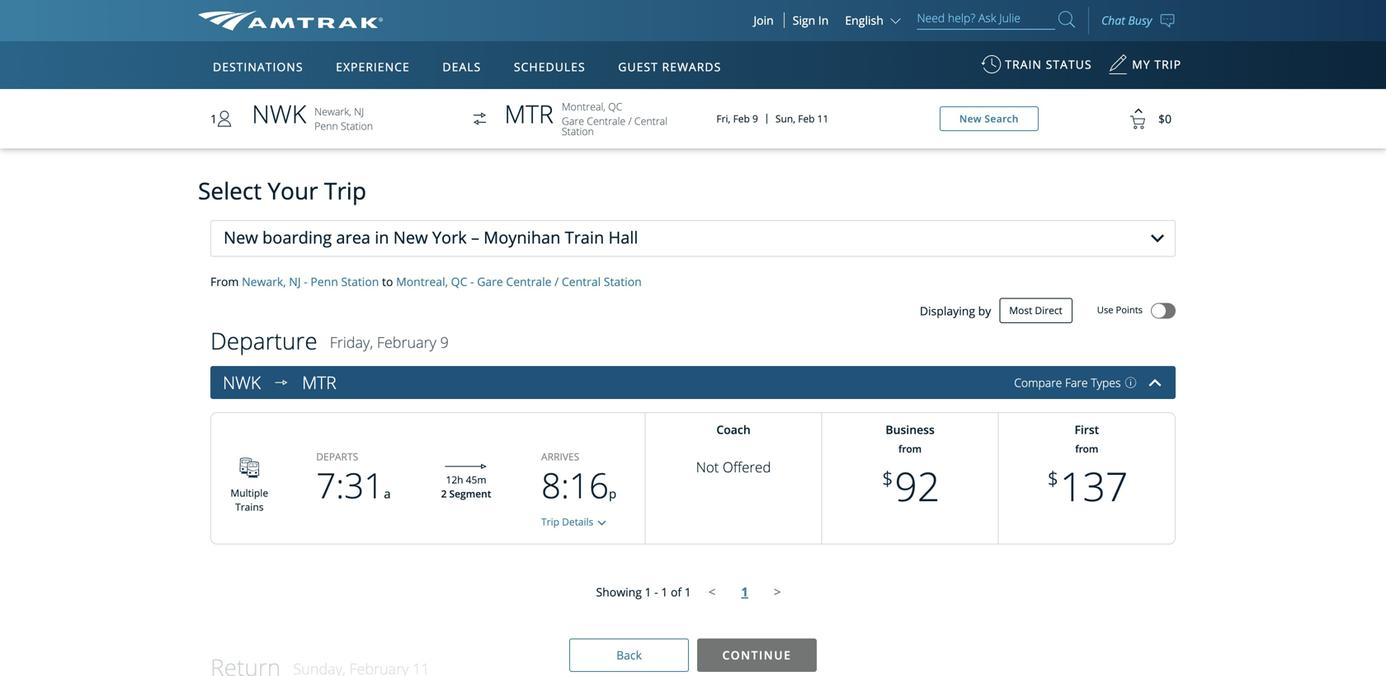 Task type: vqa. For each thing, say whether or not it's contained in the screenshot.
the left -
yes



Task type: describe. For each thing, give the bounding box(es) containing it.
qc inside the mtr montreal, qc gare centrale / central station
[[608, 99, 623, 113]]

train status link
[[981, 49, 1092, 89]]

train
[[565, 226, 604, 249]]

chat busy button
[[1088, 0, 1188, 41]]

Please enter your search item search field
[[917, 8, 1055, 30]]

< link
[[696, 578, 729, 607]]

most direct button
[[1000, 299, 1073, 324]]

0 horizontal spatial gare
[[477, 274, 503, 290]]

feb for 9
[[733, 112, 750, 126]]

use points
[[1097, 304, 1143, 316]]

showing
[[596, 585, 642, 600]]

new for new search
[[960, 112, 982, 126]]

newark, nj - penn station button
[[242, 274, 379, 290]]

multiple
[[231, 487, 268, 500]]

fri, feb 9
[[717, 112, 758, 126]]

0 horizontal spatial -
[[304, 274, 308, 290]]

friday, february 9
[[330, 333, 449, 353]]

train status
[[1005, 57, 1092, 72]]

1 vertical spatial qc
[[451, 274, 467, 290]]

fare
[[1065, 375, 1088, 391]]

fri,
[[717, 112, 731, 126]]

showing 1 - 1 of 1
[[596, 585, 691, 600]]

my
[[1132, 57, 1151, 72]]

back button
[[569, 639, 689, 673]]

<
[[709, 584, 716, 601]]

8:16
[[541, 462, 609, 509]]

from
[[210, 274, 239, 290]]

compare fare types
[[1014, 375, 1121, 391]]

york
[[432, 226, 467, 249]]

destinations
[[213, 59, 303, 75]]

area
[[336, 226, 371, 249]]

expand image
[[1149, 379, 1162, 387]]

11
[[818, 112, 829, 126]]

schedules
[[514, 59, 586, 75]]

12h
[[446, 473, 463, 487]]

points
[[1116, 304, 1143, 316]]

amtrak image
[[198, 11, 383, 31]]

back
[[617, 648, 642, 664]]

penn inside nwk newark, nj penn station
[[315, 119, 338, 133]]

12h 45m 2 segment
[[441, 473, 491, 501]]

newark, for nwk
[[315, 105, 351, 119]]

central inside the mtr montreal, qc gare centrale / central station
[[635, 114, 668, 128]]

7:31
[[316, 462, 384, 509]]

moynihan
[[484, 226, 561, 249]]

most direct
[[1010, 304, 1063, 317]]

chat
[[1102, 12, 1125, 28]]

compare fare types button
[[1014, 375, 1137, 391]]

station inside the mtr montreal, qc gare centrale / central station
[[562, 124, 594, 138]]

montreal, inside the mtr montreal, qc gare centrale / central station
[[562, 99, 606, 113]]

1 vertical spatial trip
[[541, 516, 559, 529]]

trip details
[[541, 516, 594, 529]]

february
[[377, 333, 436, 353]]

boarding
[[262, 226, 332, 249]]

rewards
[[662, 59, 722, 75]]

1 horizontal spatial -
[[470, 274, 474, 290]]

new boarding area in new york – moynihan train hall
[[224, 226, 638, 249]]

destinations button
[[206, 44, 310, 90]]

trains
[[235, 501, 264, 514]]

compare
[[1014, 375, 1062, 391]]

your
[[268, 175, 318, 206]]

displaying by
[[920, 303, 991, 319]]

trip
[[1155, 57, 1182, 72]]

use
[[1097, 304, 1114, 316]]

montreal, qc heading
[[302, 371, 345, 394]]

sign in button
[[793, 12, 829, 28]]

sign in
[[793, 12, 829, 28]]

by
[[978, 303, 991, 319]]

guest rewards
[[618, 59, 722, 75]]

sun, feb 11
[[776, 112, 829, 126]]

2 horizontal spatial -
[[655, 585, 658, 600]]

train
[[1005, 57, 1042, 72]]

of
[[671, 585, 682, 600]]

continue button
[[697, 639, 817, 673]]

displaying
[[920, 303, 975, 319]]

station left to
[[341, 274, 379, 290]]

centrale inside the mtr montreal, qc gare centrale / central station
[[587, 114, 626, 128]]

multiple trains icon image
[[233, 452, 266, 485]]

mtr for mtr montreal, qc gare centrale / central station
[[505, 97, 554, 131]]



Task type: locate. For each thing, give the bounding box(es) containing it.
0 horizontal spatial /
[[555, 274, 559, 290]]

montreal, down schedules
[[562, 99, 606, 113]]

0 horizontal spatial 9
[[440, 333, 449, 353]]

mtr down schedules
[[505, 97, 554, 131]]

departs 7:31 a
[[316, 450, 391, 509]]

1 link
[[728, 578, 762, 607]]

nwk for nwk
[[223, 371, 261, 394]]

1 vertical spatial gare
[[477, 274, 503, 290]]

nwk
[[252, 97, 306, 131], [223, 371, 261, 394]]

0 vertical spatial montreal,
[[562, 99, 606, 113]]

centrale down guest
[[587, 114, 626, 128]]

select
[[198, 175, 262, 206]]

regions map image
[[259, 138, 656, 369]]

9 left sun,
[[753, 112, 758, 126]]

0 vertical spatial qc
[[608, 99, 623, 113]]

- down –
[[470, 274, 474, 290]]

0 horizontal spatial qc
[[451, 274, 467, 290]]

1 vertical spatial penn
[[311, 274, 338, 290]]

0 horizontal spatial feb
[[733, 112, 750, 126]]

1 horizontal spatial trip
[[541, 516, 559, 529]]

departs
[[316, 450, 358, 464]]

/
[[628, 114, 632, 128], [555, 274, 559, 290]]

feb left '11'
[[798, 112, 815, 126]]

1 horizontal spatial nj
[[354, 105, 364, 119]]

nwk newark, nj penn station
[[252, 97, 373, 133]]

a
[[384, 486, 391, 503]]

montreal,
[[562, 99, 606, 113], [396, 274, 448, 290]]

newark, nj heading
[[223, 371, 269, 394]]

station down experience popup button
[[341, 119, 373, 133]]

deals button
[[436, 44, 488, 90]]

0 horizontal spatial central
[[562, 274, 601, 290]]

guest
[[618, 59, 658, 75]]

guest rewards button
[[612, 44, 728, 90]]

0 horizontal spatial montreal,
[[396, 274, 448, 290]]

0 vertical spatial gare
[[562, 114, 584, 128]]

station down hall
[[604, 274, 642, 290]]

1 horizontal spatial qc
[[608, 99, 623, 113]]

select image
[[594, 515, 610, 532]]

1 horizontal spatial gare
[[562, 114, 584, 128]]

station
[[341, 119, 373, 133], [562, 124, 594, 138], [341, 274, 379, 290], [604, 274, 642, 290]]

multiple trains
[[231, 487, 268, 514]]

1 vertical spatial mtr
[[302, 371, 336, 394]]

select image
[[269, 371, 294, 395]]

/ down moynihan
[[555, 274, 559, 290]]

to
[[382, 274, 393, 290]]

1 vertical spatial 9
[[440, 333, 449, 353]]

montreal, right to
[[396, 274, 448, 290]]

central
[[635, 114, 668, 128], [562, 274, 601, 290]]

chat busy
[[1102, 12, 1152, 28]]

9
[[753, 112, 758, 126], [440, 333, 449, 353]]

/ inside the mtr montreal, qc gare centrale / central station
[[628, 114, 632, 128]]

1 horizontal spatial mtr
[[505, 97, 554, 131]]

2 horizontal spatial new
[[960, 112, 982, 126]]

feb right fri,
[[733, 112, 750, 126]]

nwk inside nwk newark, nj penn station
[[252, 97, 306, 131]]

select your trip
[[198, 175, 366, 206]]

0 horizontal spatial mtr
[[302, 371, 336, 394]]

newark, right from
[[242, 274, 286, 290]]

newark, inside nwk newark, nj penn station
[[315, 105, 351, 119]]

1 horizontal spatial new
[[393, 226, 428, 249]]

experience button
[[329, 44, 417, 90]]

gare down –
[[477, 274, 503, 290]]

- down the boarding
[[304, 274, 308, 290]]

penn down the boarding
[[311, 274, 338, 290]]

nj for from
[[289, 274, 301, 290]]

feb for 11
[[798, 112, 815, 126]]

qc down guest
[[608, 99, 623, 113]]

/ down guest
[[628, 114, 632, 128]]

most
[[1010, 304, 1033, 317]]

continue
[[723, 648, 792, 664]]

1 vertical spatial centrale
[[506, 274, 552, 290]]

1 feb from the left
[[733, 112, 750, 126]]

mtr
[[505, 97, 554, 131], [302, 371, 336, 394]]

new up from
[[224, 226, 258, 249]]

1 vertical spatial nwk
[[223, 371, 261, 394]]

-
[[304, 274, 308, 290], [470, 274, 474, 290], [655, 585, 658, 600]]

schedules link
[[507, 41, 592, 89]]

0 vertical spatial /
[[628, 114, 632, 128]]

application
[[259, 138, 656, 369]]

trip
[[324, 175, 366, 206], [541, 516, 559, 529]]

in
[[819, 12, 829, 28]]

mtr inside the mtr montreal, qc gare centrale / central station
[[505, 97, 554, 131]]

–
[[471, 226, 479, 249]]

1 horizontal spatial /
[[628, 114, 632, 128]]

0 vertical spatial mtr
[[505, 97, 554, 131]]

nj
[[354, 105, 364, 119], [289, 274, 301, 290]]

search icon image
[[1059, 8, 1075, 31]]

nj down the boarding
[[289, 274, 301, 290]]

my trip
[[1132, 57, 1182, 72]]

new search
[[960, 112, 1019, 126]]

segment
[[449, 487, 491, 501]]

penn up your
[[315, 119, 338, 133]]

1 horizontal spatial feb
[[798, 112, 815, 126]]

9 for fri, feb 9
[[753, 112, 758, 126]]

central down guest
[[635, 114, 668, 128]]

0 vertical spatial centrale
[[587, 114, 626, 128]]

nwk down destinations
[[252, 97, 306, 131]]

deals
[[443, 59, 481, 75]]

0 vertical spatial penn
[[315, 119, 338, 133]]

main content
[[0, 81, 1386, 677]]

new boarding area in new york – moynihan train hall button
[[224, 225, 1171, 252]]

1 vertical spatial newark,
[[242, 274, 286, 290]]

station down schedules
[[562, 124, 594, 138]]

0 vertical spatial nj
[[354, 105, 364, 119]]

1 horizontal spatial newark,
[[315, 105, 351, 119]]

english button
[[845, 12, 905, 28]]

0 horizontal spatial trip
[[324, 175, 366, 206]]

trip up area
[[324, 175, 366, 206]]

mtr montreal, qc gare centrale / central station
[[505, 97, 668, 138]]

1 horizontal spatial montreal,
[[562, 99, 606, 113]]

new left search
[[960, 112, 982, 126]]

nj down experience popup button
[[354, 105, 364, 119]]

my trip button
[[1108, 49, 1182, 89]]

sign
[[793, 12, 816, 28]]

qc down the york
[[451, 274, 467, 290]]

centrale
[[587, 114, 626, 128], [506, 274, 552, 290]]

new right in
[[393, 226, 428, 249]]

gare inside the mtr montreal, qc gare centrale / central station
[[562, 114, 584, 128]]

join
[[754, 12, 774, 28]]

1 vertical spatial montreal,
[[396, 274, 448, 290]]

newark,
[[315, 105, 351, 119], [242, 274, 286, 290]]

0 horizontal spatial nj
[[289, 274, 301, 290]]

from newark, nj - penn station to montreal, qc - gare centrale / central station
[[210, 274, 642, 290]]

in
[[375, 226, 389, 249]]

centrale down moynihan
[[506, 274, 552, 290]]

details
[[562, 516, 594, 529]]

gare down schedules
[[562, 114, 584, 128]]

45m
[[466, 473, 487, 487]]

newark, for from
[[242, 274, 286, 290]]

main content containing 7:31
[[0, 81, 1386, 677]]

new
[[960, 112, 982, 126], [224, 226, 258, 249], [393, 226, 428, 249]]

departure
[[210, 325, 317, 357]]

join button
[[744, 12, 785, 28]]

0 vertical spatial nwk
[[252, 97, 306, 131]]

9 for friday, february 9
[[440, 333, 449, 353]]

station inside nwk newark, nj penn station
[[341, 119, 373, 133]]

banner containing join
[[0, 0, 1386, 381]]

busy
[[1128, 12, 1152, 28]]

arrives
[[541, 450, 580, 464]]

sun,
[[776, 112, 796, 126]]

banner
[[0, 0, 1386, 381]]

nwk left select image
[[223, 371, 261, 394]]

1 vertical spatial nj
[[289, 274, 301, 290]]

nj for nwk
[[354, 105, 364, 119]]

2 feb from the left
[[798, 112, 815, 126]]

1 horizontal spatial central
[[635, 114, 668, 128]]

nj inside nwk newark, nj penn station
[[354, 105, 364, 119]]

0 horizontal spatial new
[[224, 226, 258, 249]]

0 vertical spatial newark,
[[315, 105, 351, 119]]

mtr for mtr
[[302, 371, 336, 394]]

1 horizontal spatial 9
[[753, 112, 758, 126]]

trip left 'details'
[[541, 516, 559, 529]]

1 vertical spatial central
[[562, 274, 601, 290]]

penn
[[315, 119, 338, 133], [311, 274, 338, 290]]

gare
[[562, 114, 584, 128], [477, 274, 503, 290]]

0 horizontal spatial newark,
[[242, 274, 286, 290]]

0 vertical spatial trip
[[324, 175, 366, 206]]

2
[[441, 487, 447, 501]]

status
[[1046, 57, 1092, 72]]

> link
[[761, 578, 794, 607]]

new inside dropdown button
[[960, 112, 982, 126]]

friday,
[[330, 333, 373, 353]]

9 right february
[[440, 333, 449, 353]]

central down 'train'
[[562, 274, 601, 290]]

arrives 8:16 p
[[541, 450, 617, 509]]

new for new boarding area in new york – moynihan train hall
[[224, 226, 258, 249]]

english
[[845, 12, 884, 28]]

experience
[[336, 59, 410, 75]]

montreal, qc - gare centrale / central station button
[[396, 274, 642, 290]]

0 vertical spatial 9
[[753, 112, 758, 126]]

direct
[[1035, 304, 1063, 317]]

nwk for nwk newark, nj penn station
[[252, 97, 306, 131]]

1 vertical spatial /
[[555, 274, 559, 290]]

mtr right select image
[[302, 371, 336, 394]]

newark, down experience popup button
[[315, 105, 351, 119]]

1 horizontal spatial centrale
[[587, 114, 626, 128]]

search
[[985, 112, 1019, 126]]

feb
[[733, 112, 750, 126], [798, 112, 815, 126]]

0 horizontal spatial centrale
[[506, 274, 552, 290]]

- left of
[[655, 585, 658, 600]]

0 vertical spatial central
[[635, 114, 668, 128]]

hall
[[609, 226, 638, 249]]



